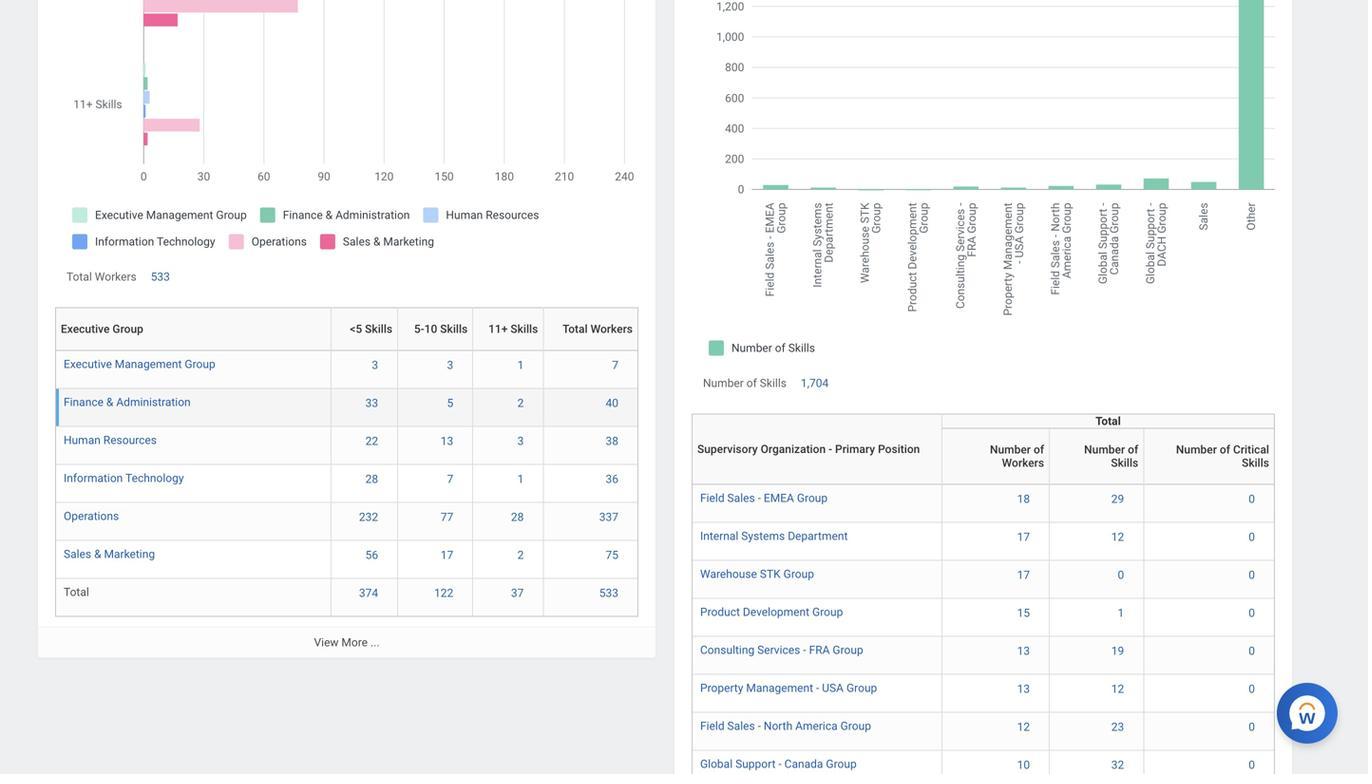 Task type: locate. For each thing, give the bounding box(es) containing it.
total element
[[64, 582, 89, 599]]

workers up 40 on the left
[[591, 323, 633, 336]]

executive up executive management group link
[[61, 323, 110, 336]]

group
[[113, 323, 143, 336], [185, 358, 216, 371], [797, 492, 828, 505], [784, 568, 815, 581], [813, 606, 843, 619], [833, 644, 864, 657], [847, 682, 878, 695], [841, 720, 872, 733], [826, 758, 857, 771]]

1 vertical spatial 1 button
[[518, 472, 527, 487]]

13 button
[[441, 434, 456, 449], [1018, 644, 1033, 659], [1018, 682, 1033, 697]]

- left fra
[[803, 644, 807, 657]]

0 button for global support - canada group
[[1249, 758, 1259, 773]]

number of skills button
[[1055, 414, 1151, 470]]

1 down 11+ skills
[[518, 359, 524, 372]]

0 vertical spatial total workers
[[67, 270, 137, 284]]

28 button
[[366, 472, 381, 487], [511, 510, 527, 525]]

america
[[796, 720, 838, 733]]

0 button for property management - usa group
[[1249, 682, 1259, 697]]

12 up 10 button
[[1018, 721, 1030, 734]]

- inside 'link'
[[803, 644, 807, 657]]

3 button down 5-10 skills
[[447, 358, 456, 373]]

3 left 38 on the left bottom of the page
[[518, 435, 524, 448]]

systems
[[742, 530, 785, 543]]

232
[[359, 511, 378, 524]]

28
[[366, 473, 378, 486], [511, 511, 524, 524]]

2 vertical spatial 17
[[1018, 569, 1030, 582]]

12 button
[[1112, 530, 1128, 545], [1112, 682, 1128, 697], [1018, 720, 1033, 735]]

1 button down 11+ skills
[[518, 358, 527, 373]]

management up administration
[[115, 358, 182, 371]]

2 field from the top
[[701, 720, 725, 733]]

17 button down 77 button
[[441, 548, 456, 563]]

1 2 button from the top
[[518, 396, 527, 411]]

3 for left 3 button
[[372, 359, 378, 372]]

- for canada
[[779, 758, 782, 771]]

37
[[511, 587, 524, 600]]

17 for internal systems department
[[1018, 531, 1030, 544]]

3 button down <5 skills
[[372, 358, 381, 373]]

total up 29
[[1096, 415, 1121, 428]]

group up executive management group link
[[113, 323, 143, 336]]

& for sales
[[94, 548, 101, 561]]

7 button up 77 button
[[447, 472, 456, 487]]

0 button for consulting services - fra group
[[1249, 644, 1259, 659]]

533
[[151, 270, 170, 284], [600, 587, 619, 600]]

0 vertical spatial 533
[[151, 270, 170, 284]]

workers
[[95, 270, 137, 284], [591, 323, 633, 336], [1003, 457, 1045, 470]]

management
[[115, 358, 182, 371], [747, 682, 814, 695]]

10 right <5 skills
[[425, 323, 438, 336]]

of left critical
[[1220, 443, 1231, 457]]

2 vertical spatial 13
[[1018, 683, 1030, 696]]

2 horizontal spatial workers
[[1003, 457, 1045, 470]]

number of skills up 29
[[1085, 443, 1139, 470]]

total right 11+ skills button
[[563, 323, 588, 336]]

1 vertical spatial &
[[94, 548, 101, 561]]

1 vertical spatial field
[[701, 720, 725, 733]]

533 button down 75 in the bottom of the page
[[600, 586, 622, 601]]

77 button
[[441, 510, 456, 525]]

product development group link
[[701, 602, 843, 619]]

11+
[[489, 323, 508, 336]]

management up 'field sales - north america group' link at bottom
[[747, 682, 814, 695]]

28 button right 77 button
[[511, 510, 527, 525]]

1 vertical spatial 1
[[518, 473, 524, 486]]

number of skills
[[703, 377, 787, 390], [1085, 443, 1139, 470]]

2 2 button from the top
[[518, 548, 527, 563]]

of
[[747, 377, 757, 390], [1034, 443, 1045, 457], [1128, 443, 1139, 457], [1220, 443, 1231, 457]]

1 button left 36
[[518, 472, 527, 487]]

12 down 19 'button'
[[1112, 683, 1125, 696]]

1 vertical spatial management
[[747, 682, 814, 695]]

executive management group
[[64, 358, 216, 371]]

warehouse stk group
[[701, 568, 815, 581]]

2 right 5 button
[[518, 397, 524, 410]]

information technology link
[[64, 468, 184, 485]]

1 horizontal spatial 28 button
[[511, 510, 527, 525]]

- inside button
[[829, 443, 833, 456]]

1
[[518, 359, 524, 372], [518, 473, 524, 486], [1118, 607, 1125, 620]]

40 button
[[606, 396, 622, 411]]

1 vertical spatial 10
[[1018, 759, 1030, 772]]

10
[[425, 323, 438, 336], [1018, 759, 1030, 772]]

1 up 19 'button'
[[1118, 607, 1125, 620]]

executive for executive group
[[61, 323, 110, 336]]

2 button
[[518, 396, 527, 411], [518, 548, 527, 563]]

total workers up the executive group
[[67, 270, 137, 284]]

executive inside executive group button
[[61, 323, 110, 336]]

total workers
[[67, 270, 137, 284], [563, 323, 633, 336]]

1 horizontal spatial number of skills
[[1085, 443, 1139, 470]]

field sales - emea group link
[[701, 488, 828, 505]]

field sales - north america group link
[[701, 716, 872, 733]]

0 vertical spatial 13
[[441, 435, 454, 448]]

2 horizontal spatial 3 button
[[518, 434, 527, 449]]

2 vertical spatial workers
[[1003, 457, 1045, 470]]

field up internal
[[701, 492, 725, 505]]

internal
[[701, 530, 739, 543]]

2 horizontal spatial 3
[[518, 435, 524, 448]]

0 horizontal spatial management
[[115, 358, 182, 371]]

1 horizontal spatial workers
[[591, 323, 633, 336]]

1 vertical spatial 7
[[447, 473, 454, 486]]

17
[[1018, 531, 1030, 544], [441, 549, 454, 562], [1018, 569, 1030, 582]]

executive for executive management group
[[64, 358, 112, 371]]

- for fra
[[803, 644, 807, 657]]

0 vertical spatial 533 button
[[151, 269, 173, 285]]

0 for property management - usa group
[[1249, 683, 1256, 696]]

2 button for 5
[[518, 396, 527, 411]]

consulting
[[701, 644, 755, 657]]

2 vertical spatial 12 button
[[1018, 720, 1033, 735]]

1 horizontal spatial 3
[[447, 359, 454, 372]]

1 vertical spatial 28
[[511, 511, 524, 524]]

1 left 36
[[518, 473, 524, 486]]

13 for consulting services - fra group
[[1018, 645, 1030, 658]]

<5 skills button
[[336, 307, 405, 350]]

3 button left 38 on the left bottom of the page
[[518, 434, 527, 449]]

0 horizontal spatial 28 button
[[366, 472, 381, 487]]

group right america
[[841, 720, 872, 733]]

533 button up executive group button on the left
[[151, 269, 173, 285]]

number of critical skills button
[[1149, 443, 1270, 470]]

total
[[67, 270, 92, 284], [563, 323, 588, 336], [1096, 415, 1121, 428], [64, 586, 89, 599]]

0 vertical spatial 17
[[1018, 531, 1030, 544]]

17 button up 15 at the bottom right of the page
[[1018, 568, 1033, 583]]

17 button for warehouse stk group
[[1018, 568, 1033, 583]]

28 down 22 'button'
[[366, 473, 378, 486]]

7 button
[[612, 358, 622, 373], [447, 472, 456, 487]]

global support - canada group
[[701, 758, 857, 771]]

1 horizontal spatial total workers
[[563, 323, 633, 336]]

12 button up 10 button
[[1018, 720, 1033, 735]]

executive inside executive management group link
[[64, 358, 112, 371]]

sales up total "element"
[[64, 548, 91, 561]]

533 down 75 in the bottom of the page
[[600, 587, 619, 600]]

2 button up '37' button
[[518, 548, 527, 563]]

group right the stk
[[784, 568, 815, 581]]

field sales - emea group
[[701, 492, 828, 505]]

of left number of critical skills 'button'
[[1128, 443, 1139, 457]]

2 for 5
[[518, 397, 524, 410]]

human
[[64, 434, 101, 447]]

7 for 7 button to the left
[[447, 473, 454, 486]]

0 vertical spatial 1 button
[[518, 358, 527, 373]]

17 up 15 at the bottom right of the page
[[1018, 569, 1030, 582]]

group down executive group button on the left
[[185, 358, 216, 371]]

number up the 18
[[990, 443, 1031, 457]]

10 left 32
[[1018, 759, 1030, 772]]

1 vertical spatial sales
[[64, 548, 91, 561]]

1 horizontal spatial 7
[[612, 359, 619, 372]]

0 vertical spatial 1
[[518, 359, 524, 372]]

2 vertical spatial sales
[[728, 720, 755, 733]]

1 button up 19 'button'
[[1118, 606, 1128, 621]]

2 2 from the top
[[518, 549, 524, 562]]

group up fra
[[813, 606, 843, 619]]

0 vertical spatial 17 button
[[1018, 530, 1033, 545]]

workers up the executive group
[[95, 270, 137, 284]]

10 button
[[1018, 758, 1033, 773]]

0 vertical spatial management
[[115, 358, 182, 371]]

sales left emea
[[728, 492, 755, 505]]

17 down 77 button
[[441, 549, 454, 562]]

- left usa on the right bottom of page
[[817, 682, 820, 695]]

1 horizontal spatial 10
[[1018, 759, 1030, 772]]

& left marketing
[[94, 548, 101, 561]]

2 vertical spatial 1
[[1118, 607, 1125, 620]]

administration
[[116, 396, 191, 409]]

0 vertical spatial &
[[106, 396, 113, 409]]

executive
[[61, 323, 110, 336], [64, 358, 112, 371]]

0 horizontal spatial 28
[[366, 473, 378, 486]]

<5 skills
[[350, 323, 393, 336]]

0 vertical spatial 10
[[425, 323, 438, 336]]

1 vertical spatial 17
[[441, 549, 454, 562]]

7 button up '40' button
[[612, 358, 622, 373]]

group right fra
[[833, 644, 864, 657]]

0 vertical spatial executive
[[61, 323, 110, 336]]

1 vertical spatial number of skills
[[1085, 443, 1139, 470]]

0 horizontal spatial 10
[[425, 323, 438, 336]]

12 button down 29 'button'
[[1112, 530, 1128, 545]]

28 right 77 button
[[511, 511, 524, 524]]

global support - canada group link
[[701, 754, 857, 771]]

group inside button
[[113, 323, 143, 336]]

2 up '37' button
[[518, 549, 524, 562]]

of inside number of workers
[[1034, 443, 1045, 457]]

- left emea
[[758, 492, 761, 505]]

workers inside number of workers
[[1003, 457, 1045, 470]]

skills inside number of critical skills
[[1242, 457, 1270, 470]]

skills
[[365, 323, 393, 336], [440, 323, 468, 336], [511, 323, 538, 336], [760, 377, 787, 390], [1112, 457, 1139, 470], [1242, 457, 1270, 470]]

supervisory organization - primary position button
[[698, 414, 950, 485]]

information technology
[[64, 472, 184, 485]]

38 button
[[606, 434, 622, 449]]

0 button
[[1249, 492, 1259, 507], [1249, 530, 1259, 545], [1118, 568, 1128, 583], [1249, 568, 1259, 583], [1249, 606, 1259, 621], [1249, 644, 1259, 659], [1249, 682, 1259, 697], [1249, 720, 1259, 735], [1249, 758, 1259, 773]]

7 up '40' button
[[612, 359, 619, 372]]

0 vertical spatial 12
[[1112, 531, 1125, 544]]

12
[[1112, 531, 1125, 544], [1112, 683, 1125, 696], [1018, 721, 1030, 734]]

0 vertical spatial 12 button
[[1112, 530, 1128, 545]]

3 down <5 skills
[[372, 359, 378, 372]]

28 button down 22 'button'
[[366, 472, 381, 487]]

0 horizontal spatial 533
[[151, 270, 170, 284]]

internal systems department
[[701, 530, 848, 543]]

1 vertical spatial total workers
[[563, 323, 633, 336]]

13 button for property management - usa group
[[1018, 682, 1033, 697]]

0 for global support - canada group
[[1249, 759, 1256, 772]]

- left north
[[758, 720, 761, 733]]

1 horizontal spatial 533 button
[[600, 586, 622, 601]]

0 horizontal spatial total workers
[[67, 270, 137, 284]]

0 vertical spatial 2
[[518, 397, 524, 410]]

13 button for consulting services - fra group
[[1018, 644, 1033, 659]]

1 horizontal spatial management
[[747, 682, 814, 695]]

0 horizontal spatial number of skills
[[703, 377, 787, 390]]

1 vertical spatial 13 button
[[1018, 644, 1033, 659]]

1 button
[[518, 358, 527, 373], [518, 472, 527, 487], [1118, 606, 1128, 621]]

0 horizontal spatial 3
[[372, 359, 378, 372]]

2 vertical spatial 12
[[1018, 721, 1030, 734]]

2 button right 5 button
[[518, 396, 527, 411]]

12 down 29 'button'
[[1112, 531, 1125, 544]]

0 vertical spatial number of skills
[[703, 377, 787, 390]]

0 vertical spatial 28 button
[[366, 472, 381, 487]]

3 down 5-10 skills
[[447, 359, 454, 372]]

5-10 skills
[[414, 323, 468, 336]]

1 vertical spatial 533 button
[[600, 586, 622, 601]]

0 vertical spatial field
[[701, 492, 725, 505]]

1 vertical spatial 13
[[1018, 645, 1030, 658]]

12 button up the 23
[[1112, 682, 1128, 697]]

1 horizontal spatial 533
[[600, 587, 619, 600]]

of left number of skills button
[[1034, 443, 1045, 457]]

0 vertical spatial 28
[[366, 473, 378, 486]]

533 up executive group button on the left
[[151, 270, 170, 284]]

1 vertical spatial workers
[[591, 323, 633, 336]]

1 2 from the top
[[518, 397, 524, 410]]

finance
[[64, 396, 104, 409]]

7
[[612, 359, 619, 372], [447, 473, 454, 486]]

3 button
[[372, 358, 381, 373], [447, 358, 456, 373], [518, 434, 527, 449]]

workers up the 18
[[1003, 457, 1045, 470]]

1 vertical spatial 7 button
[[447, 472, 456, 487]]

group right emea
[[797, 492, 828, 505]]

finance & administration
[[64, 396, 191, 409]]

0 for warehouse stk group
[[1249, 569, 1256, 582]]

1 vertical spatial 2
[[518, 549, 524, 562]]

2 vertical spatial 13 button
[[1018, 682, 1033, 697]]

1 horizontal spatial &
[[106, 396, 113, 409]]

75
[[606, 549, 619, 562]]

1 vertical spatial 12
[[1112, 683, 1125, 696]]

0 horizontal spatial 7
[[447, 473, 454, 486]]

view more ... link
[[38, 627, 656, 658]]

17 down the 18 button
[[1018, 531, 1030, 544]]

0 for internal systems department
[[1249, 531, 1256, 544]]

...
[[371, 636, 380, 650]]

number
[[703, 377, 744, 390], [990, 443, 1031, 457], [1085, 443, 1126, 457], [1177, 443, 1218, 457]]

0 vertical spatial 2 button
[[518, 396, 527, 411]]

& for finance
[[106, 396, 113, 409]]

0 horizontal spatial &
[[94, 548, 101, 561]]

23
[[1112, 721, 1125, 734]]

0 vertical spatial 7
[[612, 359, 619, 372]]

number left critical
[[1177, 443, 1218, 457]]

- for north
[[758, 720, 761, 733]]

of left 1,704
[[747, 377, 757, 390]]

group inside 'link'
[[833, 644, 864, 657]]

sales for field sales - emea group
[[728, 492, 755, 505]]

field up global
[[701, 720, 725, 733]]

1 vertical spatial 12 button
[[1112, 682, 1128, 697]]

2 button for 17
[[518, 548, 527, 563]]

1 for 3
[[518, 359, 524, 372]]

1 vertical spatial 2 button
[[518, 548, 527, 563]]

number of critical skills
[[1177, 443, 1270, 470]]

- for emea
[[758, 492, 761, 505]]

- left primary
[[829, 443, 833, 456]]

0 vertical spatial 7 button
[[612, 358, 622, 373]]

0 button for warehouse stk group
[[1249, 568, 1259, 583]]

& right the finance
[[106, 396, 113, 409]]

management inside property management - usa group link
[[747, 682, 814, 695]]

17 button down the 18 button
[[1018, 530, 1033, 545]]

sales left north
[[728, 720, 755, 733]]

7 up 77 button
[[447, 473, 454, 486]]

36 button
[[606, 472, 622, 487]]

1 vertical spatial executive
[[64, 358, 112, 371]]

- left canada
[[779, 758, 782, 771]]

&
[[106, 396, 113, 409], [94, 548, 101, 561]]

2 vertical spatial 17 button
[[1018, 568, 1033, 583]]

0 vertical spatial workers
[[95, 270, 137, 284]]

17 button for internal systems department
[[1018, 530, 1033, 545]]

executive down the executive group
[[64, 358, 112, 371]]

management inside executive management group link
[[115, 358, 182, 371]]

operations
[[64, 510, 119, 523]]

13 inside worker skills band element
[[441, 435, 454, 448]]

1 field from the top
[[701, 492, 725, 505]]

0 button for field sales - north america group
[[1249, 720, 1259, 735]]

department
[[788, 530, 848, 543]]

field for field sales - north america group
[[701, 720, 725, 733]]

number of skills up supervisory
[[703, 377, 787, 390]]

37 button
[[511, 586, 527, 601]]

number up 29
[[1085, 443, 1126, 457]]

17 inside worker skills band element
[[441, 549, 454, 562]]

0 vertical spatial sales
[[728, 492, 755, 505]]

0
[[1249, 493, 1256, 506], [1249, 531, 1256, 544], [1118, 569, 1125, 582], [1249, 569, 1256, 582], [1249, 607, 1256, 620], [1249, 645, 1256, 658], [1249, 683, 1256, 696], [1249, 721, 1256, 734], [1249, 759, 1256, 772]]

1 for 7
[[518, 473, 524, 486]]

38
[[606, 435, 619, 448]]

total workers up 40 on the left
[[563, 323, 633, 336]]

group right usa on the right bottom of page
[[847, 682, 878, 695]]



Task type: describe. For each thing, give the bounding box(es) containing it.
internal systems department link
[[701, 526, 848, 543]]

total up the executive group
[[67, 270, 92, 284]]

0 horizontal spatial workers
[[95, 270, 137, 284]]

337 button
[[600, 510, 622, 525]]

56 button
[[366, 548, 381, 563]]

32
[[1112, 759, 1125, 772]]

skills inside 'button'
[[440, 323, 468, 336]]

usa
[[822, 682, 844, 695]]

1 vertical spatial 28 button
[[511, 510, 527, 525]]

field sales - north america group
[[701, 720, 872, 733]]

17 for warehouse stk group
[[1018, 569, 1030, 582]]

executive group button
[[61, 308, 338, 351]]

3 for 3 button to the middle
[[447, 359, 454, 372]]

0 horizontal spatial 3 button
[[372, 358, 381, 373]]

number of skills inside button
[[1085, 443, 1139, 470]]

374
[[359, 587, 378, 600]]

property management - usa group
[[701, 682, 878, 695]]

information
[[64, 472, 123, 485]]

5
[[447, 397, 454, 410]]

operations link
[[64, 506, 119, 523]]

more
[[342, 636, 368, 650]]

north
[[764, 720, 793, 733]]

22 button
[[366, 434, 381, 449]]

product development group
[[701, 606, 843, 619]]

1 horizontal spatial 3 button
[[447, 358, 456, 373]]

2 vertical spatial 1 button
[[1118, 606, 1128, 621]]

worker skills band element
[[38, 0, 656, 658]]

32 button
[[1112, 758, 1128, 773]]

12 button for 17
[[1112, 530, 1128, 545]]

7 for the rightmost 7 button
[[612, 359, 619, 372]]

supervisory
[[698, 443, 758, 456]]

36
[[606, 473, 619, 486]]

0 horizontal spatial 7 button
[[447, 472, 456, 487]]

0 horizontal spatial 533 button
[[151, 269, 173, 285]]

fra
[[809, 644, 830, 657]]

5-
[[414, 323, 425, 336]]

organization
[[761, 443, 826, 456]]

1,704 button
[[801, 376, 832, 391]]

emea
[[764, 492, 795, 505]]

5-10 skills button
[[403, 307, 480, 350]]

56
[[366, 549, 378, 562]]

number of workers
[[990, 443, 1045, 470]]

consulting services - fra group link
[[701, 640, 864, 657]]

1 vertical spatial 17 button
[[441, 548, 456, 563]]

2 for 17
[[518, 549, 524, 562]]

position
[[878, 443, 920, 456]]

group right canada
[[826, 758, 857, 771]]

10 inside 'button'
[[425, 323, 438, 336]]

executive management group link
[[64, 354, 216, 371]]

field for field sales - emea group
[[701, 492, 725, 505]]

3 for right 3 button
[[518, 435, 524, 448]]

technology
[[126, 472, 184, 485]]

75 button
[[606, 548, 622, 563]]

- for usa
[[817, 682, 820, 695]]

0 for consulting services - fra group
[[1249, 645, 1256, 658]]

canada
[[785, 758, 824, 771]]

1 vertical spatial 533
[[600, 587, 619, 600]]

primary
[[836, 443, 876, 456]]

sales for field sales - north america group
[[728, 720, 755, 733]]

122 button
[[434, 586, 456, 601]]

10 inside button
[[1018, 759, 1030, 772]]

property
[[701, 682, 744, 695]]

product
[[701, 606, 740, 619]]

33
[[366, 397, 378, 410]]

0 vertical spatial 13 button
[[441, 434, 456, 449]]

management for executive
[[115, 358, 182, 371]]

11+ skills button
[[478, 307, 551, 350]]

5 button
[[447, 396, 456, 411]]

stk
[[760, 568, 781, 581]]

122
[[434, 587, 454, 600]]

number inside number of workers
[[990, 443, 1031, 457]]

of inside number of critical skills
[[1220, 443, 1231, 457]]

total down sales & marketing
[[64, 586, 89, 599]]

40
[[606, 397, 619, 410]]

resources
[[103, 434, 157, 447]]

skills inside number of skills
[[1112, 457, 1139, 470]]

human resources link
[[64, 430, 157, 447]]

19 button
[[1112, 644, 1128, 659]]

29 button
[[1112, 492, 1128, 507]]

support
[[736, 758, 776, 771]]

0 for field sales - north america group
[[1249, 721, 1256, 734]]

337
[[600, 511, 619, 524]]

12 for 13
[[1112, 683, 1125, 696]]

number inside number of critical skills
[[1177, 443, 1218, 457]]

1 button for 3
[[518, 358, 527, 373]]

15
[[1018, 607, 1030, 620]]

23 button
[[1112, 720, 1128, 735]]

<5
[[350, 323, 362, 336]]

11+ skills
[[489, 323, 538, 336]]

13 for property management - usa group
[[1018, 683, 1030, 696]]

view more ...
[[314, 636, 380, 650]]

number inside number of skills
[[1085, 443, 1126, 457]]

18
[[1018, 493, 1030, 506]]

77
[[441, 511, 454, 524]]

supervisory organization - primary position
[[698, 443, 920, 456]]

1 horizontal spatial 7 button
[[612, 358, 622, 373]]

warehouse
[[701, 568, 757, 581]]

1 button for 7
[[518, 472, 527, 487]]

18 button
[[1018, 492, 1033, 507]]

sales inside worker skills band element
[[64, 548, 91, 561]]

executive group
[[61, 323, 143, 336]]

management for property
[[747, 682, 814, 695]]

services
[[758, 644, 801, 657]]

finance & administration link
[[64, 392, 191, 409]]

33 button
[[366, 396, 381, 411]]

property management - usa group link
[[701, 678, 878, 695]]

12 button for 13
[[1112, 682, 1128, 697]]

0 button for internal systems department
[[1249, 530, 1259, 545]]

number up supervisory
[[703, 377, 744, 390]]

marketing
[[104, 548, 155, 561]]

consulting services - fra group
[[701, 644, 864, 657]]

- for primary
[[829, 443, 833, 456]]

22
[[366, 435, 378, 448]]

374 button
[[359, 586, 381, 601]]

human resources
[[64, 434, 157, 447]]

view
[[314, 636, 339, 650]]

warehouse stk group link
[[701, 564, 815, 581]]

1 horizontal spatial 28
[[511, 511, 524, 524]]

232 button
[[359, 510, 381, 525]]

total workers button
[[549, 323, 633, 336]]

12 for 17
[[1112, 531, 1125, 544]]



Task type: vqa. For each thing, say whether or not it's contained in the screenshot.


